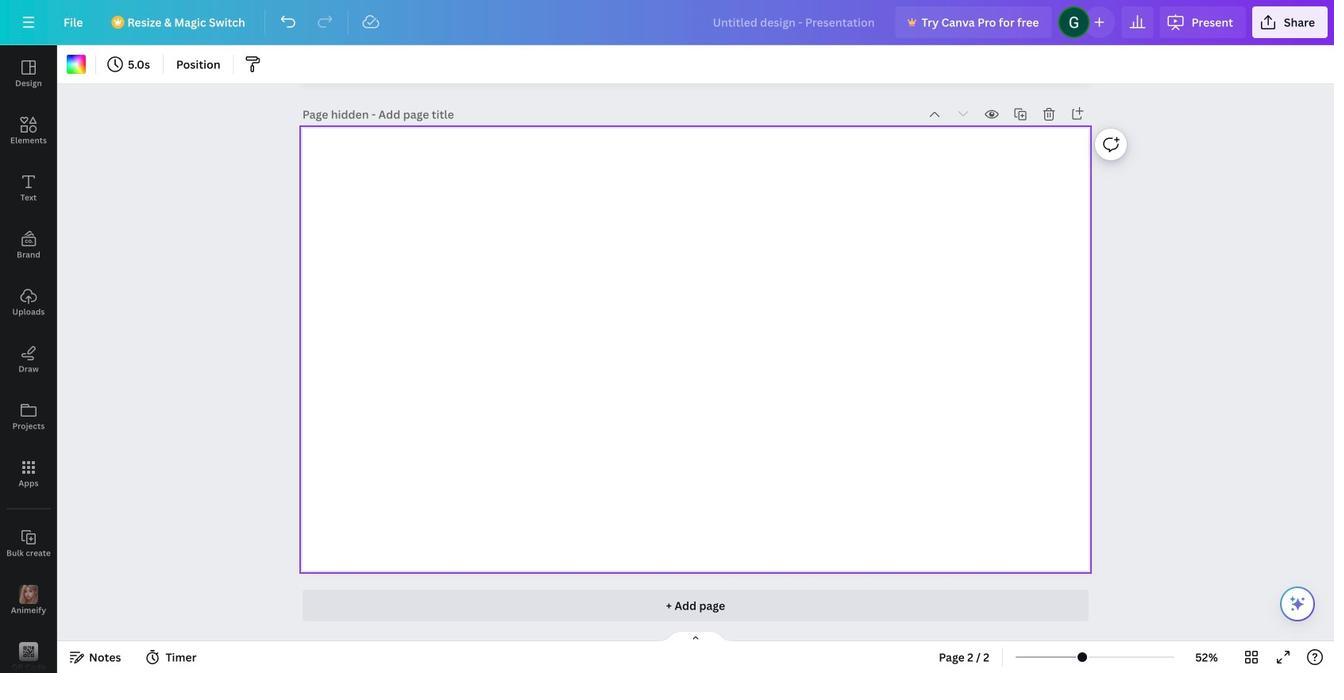 Task type: locate. For each thing, give the bounding box(es) containing it.
Page title text field
[[378, 106, 456, 122]]

show pages image
[[658, 631, 734, 643]]

main menu bar
[[0, 0, 1334, 45]]

side panel tab list
[[0, 45, 57, 673]]



Task type: vqa. For each thing, say whether or not it's contained in the screenshot.
Canva Assistant image
yes



Task type: describe. For each thing, give the bounding box(es) containing it.
Design title text field
[[700, 6, 889, 38]]

Zoom button
[[1181, 645, 1233, 670]]

canva assistant image
[[1288, 595, 1307, 614]]

#ffffff image
[[67, 55, 86, 74]]



